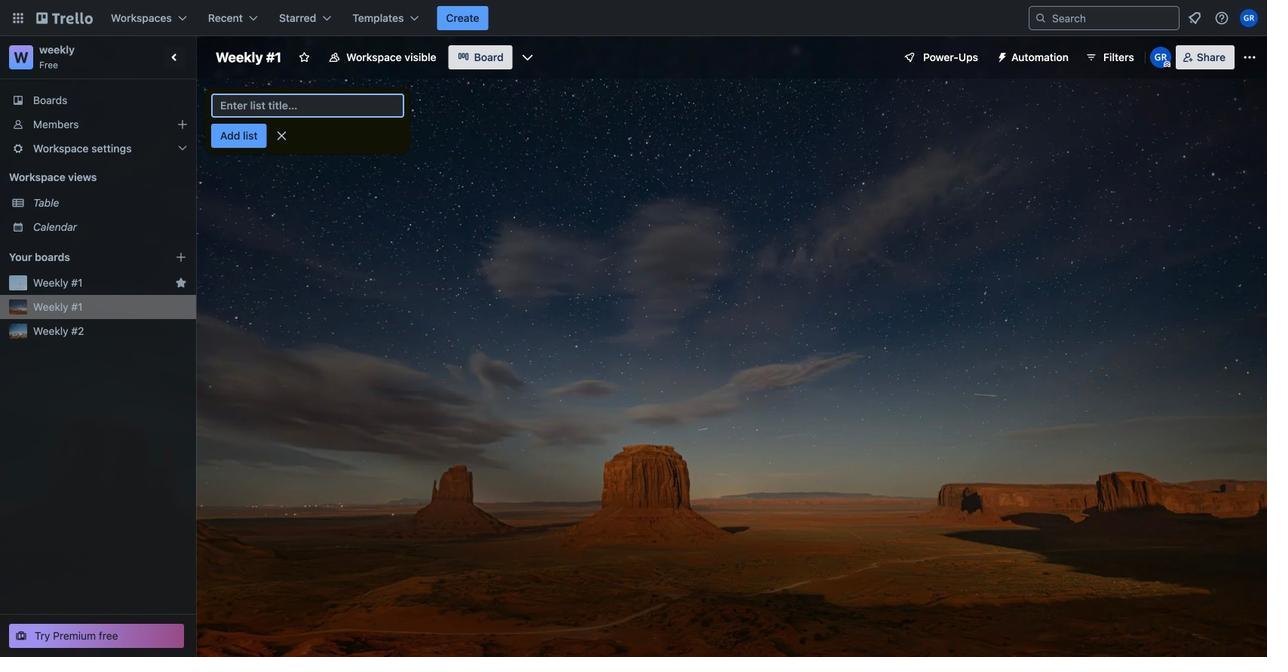 Task type: vqa. For each thing, say whether or not it's contained in the screenshot.
France Trip
no



Task type: locate. For each thing, give the bounding box(es) containing it.
your boards with 3 items element
[[9, 248, 152, 266]]

customize views image
[[520, 50, 535, 65]]

greg robinson (gregrobinson96) image down search field
[[1150, 47, 1172, 68]]

starred icon image
[[175, 277, 187, 289]]

back to home image
[[36, 6, 93, 30]]

1 horizontal spatial greg robinson (gregrobinson96) image
[[1240, 9, 1258, 27]]

0 horizontal spatial greg robinson (gregrobinson96) image
[[1150, 47, 1172, 68]]

1 vertical spatial greg robinson (gregrobinson96) image
[[1150, 47, 1172, 68]]

greg robinson (gregrobinson96) image right open information menu image
[[1240, 9, 1258, 27]]

Search field
[[1047, 8, 1179, 29]]

star or unstar board image
[[298, 51, 310, 63]]

this member is an admin of this board. image
[[1164, 61, 1171, 68]]

greg robinson (gregrobinson96) image
[[1240, 9, 1258, 27], [1150, 47, 1172, 68]]

search image
[[1035, 12, 1047, 24]]



Task type: describe. For each thing, give the bounding box(es) containing it.
0 vertical spatial greg robinson (gregrobinson96) image
[[1240, 9, 1258, 27]]

primary element
[[0, 0, 1267, 36]]

0 notifications image
[[1186, 9, 1204, 27]]

show menu image
[[1243, 50, 1258, 65]]

sm image
[[991, 45, 1012, 66]]

Board name text field
[[208, 45, 289, 69]]

workspace navigation collapse icon image
[[164, 47, 186, 68]]

add board image
[[175, 251, 187, 263]]

cancel list editing image
[[274, 128, 289, 143]]

Enter list title… text field
[[211, 94, 404, 118]]

open information menu image
[[1215, 11, 1230, 26]]



